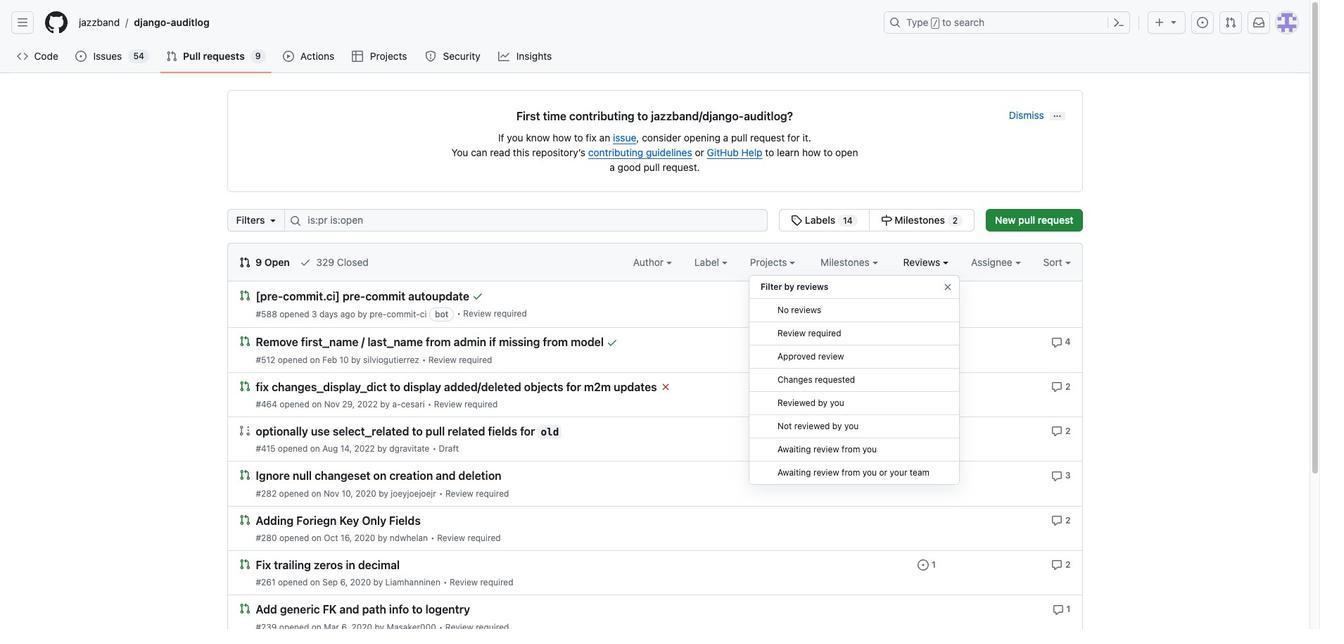 Task type: locate. For each thing, give the bounding box(es) containing it.
2 horizontal spatial issue opened image
[[1197, 17, 1208, 28]]

2
[[953, 215, 958, 226], [1065, 381, 1071, 392], [1065, 426, 1071, 436], [1065, 515, 1071, 525], [1065, 559, 1071, 570]]

to left search
[[942, 16, 951, 28]]

2022
[[357, 399, 378, 410], [354, 444, 375, 454]]

10,
[[342, 488, 353, 499]]

open pull request element left adding
[[239, 513, 250, 525]]

you right if
[[507, 132, 523, 144]]

open pull request image left fix
[[239, 559, 250, 570]]

open pull request image for [pre-
[[239, 290, 250, 301]]

1 vertical spatial 1
[[932, 559, 936, 570]]

comment image
[[1051, 426, 1063, 437], [1051, 515, 1063, 526], [1053, 604, 1064, 615]]

1 / 6 checks ok image
[[660, 381, 671, 393]]

for left "old" on the bottom of page
[[520, 425, 535, 438]]

14
[[843, 215, 853, 226]]

0 vertical spatial nov
[[324, 399, 340, 410]]

open pull request element for adding foriegn key only fields
[[239, 513, 250, 525]]

by down ignore null changeset on creation and deletion link
[[379, 488, 388, 499]]

2 vertical spatial review
[[813, 467, 839, 478]]

changes
[[778, 374, 813, 385]]

0 vertical spatial issue opened image
[[1197, 17, 1208, 28]]

2022 down select_related
[[354, 444, 375, 454]]

0 vertical spatial git pull request image
[[1225, 17, 1236, 28]]

old
[[541, 427, 559, 438]]

contributing down issue link
[[588, 146, 643, 158]]

1 vertical spatial request
[[1038, 214, 1073, 226]]

1 horizontal spatial and
[[436, 470, 456, 482]]

open pull request image left adding
[[239, 514, 250, 525]]

open pull request element for add generic fk and path info to logentry
[[239, 603, 250, 614]]

0 horizontal spatial for
[[520, 425, 535, 438]]

2 open pull request element from the top
[[239, 335, 250, 347]]

1 awaiting from the top
[[778, 444, 811, 455]]

6 open pull request element from the top
[[239, 558, 250, 570]]

2 vertical spatial for
[[520, 425, 535, 438]]

9 for 9
[[255, 51, 261, 61]]

/ inside jazzband / django-auditlog
[[125, 17, 128, 28]]

Issues search field
[[285, 209, 768, 232]]

2022 inside the optionally use select_related to pull related fields for old #415             opened on aug 14, 2022 by dgravitate • draft
[[354, 444, 375, 454]]

0 vertical spatial a
[[723, 132, 729, 144]]

milestones button
[[821, 255, 878, 270]]

a-
[[392, 399, 401, 410]]

git pull request image left 'notifications' icon
[[1225, 17, 1236, 28]]

auditlog
[[171, 16, 209, 28]]

review required link down admin
[[428, 354, 492, 365]]

4 2 link from the top
[[1051, 558, 1071, 571]]

1 vertical spatial how
[[802, 146, 821, 158]]

how inside to learn how to open a good pull request.
[[802, 146, 821, 158]]

git pull request image left 9 open
[[239, 257, 250, 268]]

projects up filter
[[750, 256, 790, 268]]

6,
[[340, 577, 348, 588]]

• right cesari
[[428, 399, 432, 410]]

7 open pull request element from the top
[[239, 603, 250, 614]]

and inside the ignore null changeset on creation and deletion #282             opened on nov 10, 2020 by joeyjoejoejr • review required
[[436, 470, 456, 482]]

reviews
[[797, 281, 828, 292], [791, 305, 821, 315]]

1 vertical spatial and
[[339, 603, 359, 616]]

0 vertical spatial pre-
[[343, 290, 365, 303]]

filter by reviews
[[761, 281, 828, 292]]

• right ndwhelan
[[431, 533, 435, 543]]

open pull request element
[[239, 289, 250, 301], [239, 335, 250, 347], [239, 380, 250, 392], [239, 469, 250, 481], [239, 513, 250, 525], [239, 558, 250, 570], [239, 603, 250, 614]]

0 vertical spatial milestones
[[895, 214, 945, 226]]

on inside adding foriegn key only fields #280             opened on oct 16, 2020 by ndwhelan • review required
[[312, 533, 322, 543]]

1 vertical spatial pre-
[[370, 309, 387, 320]]

milestones for milestones
[[821, 256, 872, 268]]

on left sep at the left bottom of the page
[[310, 577, 320, 588]]

review down 11 / 11 checks ok image
[[463, 308, 491, 319]]

2 link
[[1051, 380, 1071, 393], [1051, 424, 1071, 437], [1051, 513, 1071, 526], [1051, 558, 1071, 571]]

your
[[890, 467, 907, 478]]

on inside the optionally use select_related to pull related fields for old #415             opened on aug 14, 2022 by dgravitate • draft
[[310, 444, 320, 454]]

use
[[311, 425, 330, 438]]

comment image inside 4 link
[[1051, 337, 1062, 348]]

review up requested
[[818, 351, 844, 362]]

only
[[362, 514, 386, 527]]

review for awaiting review from you or your team
[[813, 467, 839, 478]]

3 open pull request element from the top
[[239, 380, 250, 392]]

search image
[[290, 215, 301, 227]]

#588             opened 3 days ago by pre-commit-ci
[[256, 309, 427, 320]]

open pull request image left add
[[239, 603, 250, 614]]

review required link
[[463, 308, 527, 319], [749, 322, 959, 346], [428, 354, 492, 365], [434, 399, 498, 410], [445, 488, 509, 499], [437, 533, 501, 543], [450, 577, 513, 588]]

issue opened image inside "1" link
[[918, 560, 929, 571]]

1 vertical spatial 9
[[255, 256, 262, 268]]

open pull request element left remove
[[239, 335, 250, 347]]

issue
[[613, 132, 636, 144]]

open pull request image for ignore null changeset on creation and deletion
[[239, 470, 250, 481]]

issue opened image for 1
[[918, 560, 929, 571]]

review right ndwhelan
[[437, 533, 465, 543]]

first_name
[[301, 336, 359, 349]]

pre- up ago
[[343, 290, 365, 303]]

0 horizontal spatial milestones
[[821, 256, 872, 268]]

django-
[[134, 16, 171, 28]]

2 horizontal spatial /
[[933, 18, 938, 28]]

review up logentry
[[450, 577, 478, 588]]

0 horizontal spatial git pull request image
[[239, 257, 250, 268]]

opened inside the ignore null changeset on creation and deletion #282             opened on nov 10, 2020 by joeyjoejoejr • review required
[[279, 488, 309, 499]]

for inside the optionally use select_related to pull related fields for old #415             opened on aug 14, 2022 by dgravitate • draft
[[520, 425, 535, 438]]

open pull request element left add
[[239, 603, 250, 614]]

a
[[723, 132, 729, 144], [610, 161, 615, 173]]

fields
[[389, 514, 421, 527]]

0 vertical spatial fix
[[586, 132, 597, 144]]

draft pull request element
[[239, 424, 250, 436]]

a up github
[[723, 132, 729, 144]]

•
[[457, 308, 461, 319], [422, 354, 426, 365], [428, 399, 432, 410], [432, 444, 436, 454], [439, 488, 443, 499], [431, 533, 435, 543], [443, 577, 447, 588]]

review required link for joeyjoejoejr
[[445, 488, 509, 499]]

milestones right milestone icon
[[895, 214, 945, 226]]

2020 right 6, in the bottom left of the page
[[350, 577, 371, 588]]

by down only
[[378, 533, 387, 543]]

open pull request element left [pre-
[[239, 289, 250, 301]]

on inside fix trailing zeros in decimal #261             opened on sep 6, 2020 by liamhanninen • review required
[[310, 577, 320, 588]]

requested
[[815, 374, 855, 385]]

1 horizontal spatial git pull request image
[[1225, 17, 1236, 28]]

you for awaiting review from you or your team
[[863, 467, 877, 478]]

awaiting for awaiting review from you
[[778, 444, 811, 455]]

if
[[489, 336, 496, 349]]

2022 right 29,
[[357, 399, 378, 410]]

required
[[494, 308, 527, 319], [808, 328, 841, 338], [459, 354, 492, 365], [465, 399, 498, 410], [476, 488, 509, 499], [468, 533, 501, 543], [480, 577, 513, 588]]

open pull request image left the ignore
[[239, 470, 250, 481]]

by
[[784, 281, 794, 292], [358, 309, 367, 320], [351, 354, 361, 365], [818, 398, 828, 408], [380, 399, 390, 410], [832, 421, 842, 431], [377, 444, 387, 454], [379, 488, 388, 499], [378, 533, 387, 543], [373, 577, 383, 588]]

awaiting down not
[[778, 444, 811, 455]]

new pull request
[[995, 214, 1073, 226]]

adding
[[256, 514, 294, 527]]

0 vertical spatial 9
[[255, 51, 261, 61]]

329 closed
[[314, 256, 369, 268]]

nov
[[324, 399, 340, 410], [324, 488, 339, 499]]

1 vertical spatial 1 link
[[918, 558, 936, 571]]

11 / 11 checks ok image
[[472, 291, 483, 302]]

opened down adding
[[279, 533, 309, 543]]

review down awaiting review from you
[[813, 467, 839, 478]]

opened inside the optionally use select_related to pull related fields for old #415             opened on aug 14, 2022 by dgravitate • draft
[[278, 444, 308, 454]]

1 2 link from the top
[[1051, 380, 1071, 393]]

you down awaiting review from you link on the right
[[863, 467, 877, 478]]

review required link right the ndwhelan link
[[437, 533, 501, 543]]

add
[[256, 603, 277, 616]]

9 left the open
[[255, 256, 262, 268]]

/ left django-
[[125, 17, 128, 28]]

0 vertical spatial 1
[[932, 337, 936, 347]]

0 horizontal spatial /
[[125, 17, 128, 28]]

3 open pull request image from the top
[[239, 380, 250, 392]]

days
[[319, 309, 338, 320]]

none search field containing filters
[[227, 209, 975, 232]]

0 horizontal spatial projects
[[370, 50, 407, 62]]

actions
[[300, 50, 334, 62]]

jazzband / django-auditlog
[[79, 16, 209, 28]]

pull inside to learn how to open a good pull request.
[[644, 161, 660, 173]]

• right bot
[[457, 308, 461, 319]]

dgravitate
[[389, 444, 430, 454]]

projects
[[370, 50, 407, 62], [750, 256, 790, 268]]

on left aug at the bottom of the page
[[310, 444, 320, 454]]

a inside to learn how to open a good pull request.
[[610, 161, 615, 173]]

how down the it.
[[802, 146, 821, 158]]

sort
[[1043, 256, 1062, 268]]

open pull request image
[[239, 290, 250, 301], [239, 336, 250, 347], [239, 380, 250, 392], [239, 514, 250, 525], [239, 559, 250, 570]]

null
[[293, 470, 312, 482]]

reviewed by you link
[[749, 392, 959, 415]]

milestone image
[[881, 215, 892, 226]]

request up sort 'popup button'
[[1038, 214, 1073, 226]]

fix left an in the left of the page
[[586, 132, 597, 144]]

labels 14
[[802, 214, 853, 226]]

3 2 link from the top
[[1051, 513, 1071, 526]]

open pull request image for add generic fk and path info to logentry
[[239, 603, 250, 614]]

1 horizontal spatial issue opened image
[[918, 560, 929, 571]]

list
[[73, 11, 875, 34]]

2 link for pull
[[1051, 424, 1071, 437]]

open pull request image left [pre-
[[239, 290, 250, 301]]

open pull request element left fix
[[239, 558, 250, 570]]

0 horizontal spatial a
[[610, 161, 615, 173]]

you can read this repository's contributing guidelines or github help
[[451, 146, 762, 158]]

sort button
[[1043, 255, 1071, 270]]

opened inside fix trailing zeros in decimal #261             opened on sep 6, 2020 by liamhanninen • review required
[[278, 577, 308, 588]]

a down you can read this repository's contributing guidelines or github help
[[610, 161, 615, 173]]

review required link down deletion
[[445, 488, 509, 499]]

2 open pull request image from the top
[[239, 603, 250, 614]]

2 inside milestones 2
[[953, 215, 958, 226]]

9 left "play" image
[[255, 51, 261, 61]]

1 vertical spatial git pull request image
[[239, 257, 250, 268]]

0 vertical spatial 2022
[[357, 399, 378, 410]]

1 horizontal spatial milestones
[[895, 214, 945, 226]]

/ right 'type'
[[933, 18, 938, 28]]

on left feb
[[310, 354, 320, 365]]

1
[[932, 337, 936, 347], [932, 559, 936, 570], [1066, 604, 1071, 614]]

projects button
[[750, 255, 795, 270]]

joeyjoejoejr link
[[391, 488, 436, 499]]

1 link for fix trailing zeros in decimal
[[918, 558, 936, 571]]

approved review
[[778, 351, 844, 362]]

1 open pull request image from the top
[[239, 290, 250, 301]]

for left the it.
[[787, 132, 800, 144]]

None search field
[[227, 209, 975, 232]]

0 horizontal spatial 3
[[312, 309, 317, 320]]

commit
[[365, 290, 405, 303]]

or down 'opening'
[[695, 146, 704, 158]]

draft pull request image
[[239, 425, 250, 436]]

dismiss ...
[[1009, 109, 1062, 121]]

0 horizontal spatial and
[[339, 603, 359, 616]]

0 vertical spatial for
[[787, 132, 800, 144]]

2 vertical spatial issue opened image
[[918, 560, 929, 571]]

1 horizontal spatial pre-
[[370, 309, 387, 320]]

1 horizontal spatial 3
[[1065, 470, 1071, 481]]

1 vertical spatial 2020
[[355, 533, 375, 543]]

/ inside type / to search
[[933, 18, 938, 28]]

review down deletion
[[445, 488, 474, 499]]

2 vertical spatial 2020
[[350, 577, 371, 588]]

open pull request image up draft pull request element
[[239, 380, 250, 392]]

to up "dgravitate" link
[[412, 425, 423, 438]]

opened down the optionally
[[278, 444, 308, 454]]

open pull request image
[[239, 470, 250, 481], [239, 603, 250, 614]]

awaiting inside awaiting review from you link
[[778, 444, 811, 455]]

4 open pull request element from the top
[[239, 469, 250, 481]]

and right the fk
[[339, 603, 359, 616]]

to learn how to open a good pull request.
[[610, 146, 858, 173]]

you down not reviewed by you link
[[863, 444, 877, 455]]

2 open pull request image from the top
[[239, 336, 250, 347]]

2 for decimal
[[1065, 559, 1071, 570]]

0 vertical spatial 2020
[[355, 488, 376, 499]]

cesari
[[401, 399, 425, 410]]

triangle down image
[[1168, 16, 1179, 27]]

awaiting review from you link
[[749, 438, 959, 462]]

0 vertical spatial and
[[436, 470, 456, 482]]

read
[[490, 146, 510, 158]]

open pull request image for remove
[[239, 336, 250, 347]]

nov inside the ignore null changeset on creation and deletion #282             opened on nov 10, 2020 by joeyjoejoejr • review required
[[324, 488, 339, 499]]

2 vertical spatial 1
[[1066, 604, 1071, 614]]

2020 inside adding foriegn key only fields #280             opened on oct 16, 2020 by ndwhelan • review required
[[355, 533, 375, 543]]

2 2 link from the top
[[1051, 424, 1071, 437]]

contributing up an in the left of the page
[[569, 110, 635, 122]]

pull down contributing guidelines link
[[644, 161, 660, 173]]

1 horizontal spatial how
[[802, 146, 821, 158]]

fk
[[323, 603, 337, 616]]

0 vertical spatial comment image
[[1051, 426, 1063, 437]]

dismiss
[[1009, 109, 1044, 121]]

0 vertical spatial awaiting
[[778, 444, 811, 455]]

to
[[942, 16, 951, 28], [637, 110, 648, 122], [574, 132, 583, 144], [765, 146, 774, 158], [824, 146, 833, 158], [390, 381, 401, 393], [412, 425, 423, 438], [412, 603, 423, 616]]

objects
[[524, 381, 563, 393]]

projects right table "icon"
[[370, 50, 407, 62]]

4
[[1065, 337, 1071, 347]]

issue opened image for issues
[[76, 51, 87, 62]]

play image
[[283, 51, 294, 62]]

how up the repository's
[[553, 132, 571, 144]]

nov left 29,
[[324, 399, 340, 410]]

author button
[[633, 255, 672, 270]]

issue opened image
[[1197, 17, 1208, 28], [76, 51, 87, 62], [918, 560, 929, 571]]

0 horizontal spatial request
[[750, 132, 785, 144]]

pull
[[731, 132, 748, 144], [644, 161, 660, 173], [1018, 214, 1035, 226], [426, 425, 445, 438]]

type
[[906, 16, 929, 28]]

required inside fix trailing zeros in decimal #261             opened on sep 6, 2020 by liamhanninen • review required
[[480, 577, 513, 588]]

issue opened image
[[918, 337, 929, 348]]

5 open pull request element from the top
[[239, 513, 250, 525]]

2020 right 16,
[[355, 533, 375, 543]]

comment image for fix changes_display_dict to display added/deleted objects for m2m updates
[[1051, 381, 1063, 393]]

1 vertical spatial nov
[[324, 488, 339, 499]]

1 horizontal spatial projects
[[750, 256, 790, 268]]

review down the fix changes_display_dict to display added/deleted objects for m2m updates
[[434, 399, 462, 410]]

review required link for pre-commit-ci
[[463, 308, 527, 319]]

fix changes_display_dict to display added/deleted objects for m2m updates
[[256, 381, 657, 393]]

Search all issues text field
[[285, 209, 768, 232]]

comment image inside 3 link
[[1051, 470, 1062, 482]]

triangle down image
[[268, 215, 279, 226]]

open pull request element left the ignore
[[239, 469, 250, 481]]

homepage image
[[45, 11, 68, 34]]

awaiting
[[778, 444, 811, 455], [778, 467, 811, 478]]

0 horizontal spatial how
[[553, 132, 571, 144]]

0 vertical spatial projects
[[370, 50, 407, 62]]

reviewed
[[778, 398, 816, 408]]

/ up #512             opened on feb 10 by silviogutierrez • review required
[[361, 336, 365, 349]]

review required link down the fix changes_display_dict to display added/deleted objects for m2m updates
[[434, 399, 498, 410]]

1 vertical spatial 3
[[1065, 470, 1071, 481]]

milestones inside milestones popup button
[[821, 256, 872, 268]]

2 awaiting from the top
[[778, 467, 811, 478]]

1 vertical spatial milestones
[[821, 256, 872, 268]]

comment image for fix trailing zeros in decimal
[[1051, 560, 1063, 571]]

1 vertical spatial for
[[566, 381, 581, 393]]

0 vertical spatial open pull request image
[[239, 470, 250, 481]]

awaiting inside awaiting review from you or your team link
[[778, 467, 811, 478]]

1 vertical spatial issue opened image
[[76, 51, 87, 62]]

1 vertical spatial open pull request image
[[239, 603, 250, 614]]

reviews up no reviews
[[797, 281, 828, 292]]

reviews right "no"
[[791, 305, 821, 315]]

review required link down 11 / 11 checks ok image
[[463, 308, 527, 319]]

comment image
[[1051, 337, 1062, 348], [1051, 381, 1063, 393], [1051, 470, 1062, 482], [1051, 560, 1063, 571]]

0 vertical spatial request
[[750, 132, 785, 144]]

projects link
[[347, 46, 414, 67]]

zeros
[[314, 559, 343, 572]]

1 vertical spatial awaiting
[[778, 467, 811, 478]]

by down select_related
[[377, 444, 387, 454]]

0 horizontal spatial issue opened image
[[76, 51, 87, 62]]

3
[[312, 309, 317, 320], [1065, 470, 1071, 481]]

issue element
[[779, 209, 975, 232]]

1 vertical spatial 2022
[[354, 444, 375, 454]]

0 vertical spatial or
[[695, 146, 704, 158]]

assignee
[[971, 256, 1015, 268]]

milestones
[[895, 214, 945, 226], [821, 256, 872, 268]]

label button
[[694, 255, 727, 270]]

1 vertical spatial fix
[[256, 381, 269, 393]]

1 open pull request element from the top
[[239, 289, 250, 301]]

4 open pull request image from the top
[[239, 514, 250, 525]]

0 vertical spatial review
[[818, 351, 844, 362]]

nov left 10,
[[324, 488, 339, 499]]

requests
[[203, 50, 245, 62]]

aug
[[322, 444, 338, 454]]

contributing
[[569, 110, 635, 122], [588, 146, 643, 158]]

1 vertical spatial review
[[813, 444, 839, 455]]

review for awaiting review from you
[[813, 444, 839, 455]]

and
[[436, 470, 456, 482], [339, 603, 359, 616]]

0 horizontal spatial fix
[[256, 381, 269, 393]]

menu containing filter by reviews
[[749, 270, 960, 496]]

open
[[835, 146, 858, 158]]

notifications image
[[1253, 17, 1265, 28]]

1 horizontal spatial or
[[879, 467, 887, 478]]

• right joeyjoejoejr
[[439, 488, 443, 499]]

you for not reviewed by you
[[844, 421, 859, 431]]

review up approved
[[778, 328, 806, 338]]

for
[[787, 132, 800, 144], [566, 381, 581, 393], [520, 425, 535, 438]]

first
[[516, 110, 540, 122]]

1 vertical spatial a
[[610, 161, 615, 173]]

0 vertical spatial 1 link
[[918, 335, 936, 348]]

1 vertical spatial projects
[[750, 256, 790, 268]]

awaiting down awaiting review from you
[[778, 467, 811, 478]]

review required link up changes requested link
[[749, 322, 959, 346]]

opened down trailing
[[278, 577, 308, 588]]

git pull request image
[[1225, 17, 1236, 28], [239, 257, 250, 268]]

opened down commit.ci]
[[279, 309, 309, 320]]

command palette image
[[1113, 17, 1125, 28]]

2020 inside fix trailing zeros in decimal #261             opened on sep 6, 2020 by liamhanninen • review required
[[350, 577, 371, 588]]

request
[[750, 132, 785, 144], [1038, 214, 1073, 226]]

29,
[[342, 399, 355, 410]]

filter
[[761, 281, 782, 292]]

pre- down commit
[[370, 309, 387, 320]]

model
[[571, 336, 604, 349]]

/
[[125, 17, 128, 28], [933, 18, 938, 28], [361, 336, 365, 349]]

milestones inside issue element
[[895, 214, 945, 226]]

pull
[[183, 50, 201, 62]]

open pull request image for fix
[[239, 380, 250, 392]]

2020
[[355, 488, 376, 499], [355, 533, 375, 543], [350, 577, 371, 588]]

added/deleted
[[444, 381, 521, 393]]

0 horizontal spatial pre-
[[343, 290, 365, 303]]

1 open pull request image from the top
[[239, 470, 250, 481]]

1 horizontal spatial request
[[1038, 214, 1073, 226]]

fix up "#464" in the left of the page
[[256, 381, 269, 393]]

menu
[[749, 270, 960, 496]]

open pull request element for [pre-commit.ci] pre-commit autoupdate
[[239, 289, 250, 301]]

1 vertical spatial comment image
[[1051, 515, 1063, 526]]

to up "a-"
[[390, 381, 401, 393]]



Task type: vqa. For each thing, say whether or not it's contained in the screenshot.
dgravitate 'link'
yes



Task type: describe. For each thing, give the bounding box(es) containing it.
by up not reviewed by you
[[818, 398, 828, 408]]

5 open pull request image from the top
[[239, 559, 250, 570]]

review inside adding foriegn key only fields #280             opened on oct 16, 2020 by ndwhelan • review required
[[437, 533, 465, 543]]

[pre-
[[256, 290, 283, 303]]

#261
[[256, 577, 276, 588]]

changes requested
[[778, 374, 855, 385]]

...
[[1053, 109, 1062, 119]]

from left model
[[543, 336, 568, 349]]

9 open link
[[239, 255, 290, 270]]

by inside fix trailing zeros in decimal #261             opened on sep 6, 2020 by liamhanninen • review required
[[373, 577, 383, 588]]

shield image
[[425, 51, 436, 62]]

awaiting for awaiting review from you or your team
[[778, 467, 811, 478]]

2 vertical spatial comment image
[[1053, 604, 1064, 615]]

remove first_name / last_name from admin if missing from model link
[[256, 336, 604, 349]]

new
[[995, 214, 1016, 226]]

help
[[741, 146, 762, 158]]

0 vertical spatial how
[[553, 132, 571, 144]]

info
[[389, 603, 409, 616]]

8 / 8 checks ok image
[[606, 337, 618, 348]]

review required link for a-cesari
[[434, 399, 498, 410]]

review inside fix trailing zeros in decimal #261             opened on sep 6, 2020 by liamhanninen • review required
[[450, 577, 478, 588]]

2 link for fields
[[1051, 513, 1071, 526]]

creation
[[389, 470, 433, 482]]

optionally
[[256, 425, 308, 438]]

graph image
[[498, 51, 510, 62]]

pull requests
[[183, 50, 245, 62]]

from down bot
[[426, 336, 451, 349]]

select_related
[[333, 425, 409, 438]]

1 horizontal spatial for
[[566, 381, 581, 393]]

2 link for decimal
[[1051, 558, 1071, 571]]

[pre-commit.ci] pre-commit autoupdate
[[256, 290, 469, 303]]

[pre-commit.ci] pre-commit autoupdate link
[[256, 290, 469, 303]]

pull inside the optionally use select_related to pull related fields for old #415             opened on aug 14, 2022 by dgravitate • draft
[[426, 425, 445, 438]]

comment image for optionally use select_related to pull related fields for
[[1051, 426, 1063, 437]]

0 vertical spatial 3
[[312, 309, 317, 320]]

by right ago
[[358, 309, 367, 320]]

review inside the ignore null changeset on creation and deletion #282             opened on nov 10, 2020 by joeyjoejoejr • review required
[[445, 488, 474, 499]]

commit.ci]
[[283, 290, 340, 303]]

missing
[[499, 336, 540, 349]]

liamhanninen link
[[385, 577, 440, 588]]

to right info at bottom left
[[412, 603, 423, 616]]

not reviewed by you link
[[749, 415, 959, 438]]

type / to search
[[906, 16, 985, 28]]

close menu image
[[942, 281, 954, 293]]

comment image for remove first_name / last_name from admin if missing from model
[[1051, 337, 1062, 348]]

16,
[[341, 533, 352, 543]]

changes requested link
[[749, 369, 959, 392]]

ci
[[420, 309, 427, 320]]

changeset
[[315, 470, 370, 482]]

by inside adding foriegn key only fields #280             opened on oct 16, 2020 by ndwhelan • review required
[[378, 533, 387, 543]]

code link
[[11, 46, 64, 67]]

insights link
[[493, 46, 559, 67]]

feb
[[322, 354, 337, 365]]

3 link
[[1051, 469, 1071, 482]]

fields
[[488, 425, 517, 438]]

pull up github help link
[[731, 132, 748, 144]]

/ for type
[[933, 18, 938, 28]]

related
[[448, 425, 485, 438]]

on down the null on the left bottom of the page
[[311, 488, 321, 499]]

review required
[[778, 328, 841, 338]]

reviewed
[[794, 421, 830, 431]]

optionally use select_related to pull related fields for old #415             opened on aug 14, 2022 by dgravitate • draft
[[256, 425, 559, 454]]

0 vertical spatial contributing
[[569, 110, 635, 122]]

1 vertical spatial contributing
[[588, 146, 643, 158]]

by inside the optionally use select_related to pull related fields for old #415             opened on aug 14, 2022 by dgravitate • draft
[[377, 444, 387, 454]]

ndwhelan
[[390, 533, 428, 543]]

• inside fix trailing zeros in decimal #261             opened on sep 6, 2020 by liamhanninen • review required
[[443, 577, 447, 588]]

git pull request image inside 9 open link
[[239, 257, 250, 268]]

54
[[133, 51, 144, 61]]

you
[[451, 146, 468, 158]]

open pull request element for ignore null changeset on creation and deletion
[[239, 469, 250, 481]]

fix changes_display_dict to display added/deleted objects for m2m updates link
[[256, 381, 657, 393]]

from down not reviewed by you link
[[842, 444, 860, 455]]

new pull request link
[[986, 209, 1083, 232]]

learn
[[777, 146, 800, 158]]

to inside the optionally use select_related to pull related fields for old #415             opened on aug 14, 2022 by dgravitate • draft
[[412, 425, 423, 438]]

comment image for adding foriegn key only fields
[[1051, 515, 1063, 526]]

reviewed by you
[[778, 398, 844, 408]]

/ for jazzband
[[125, 17, 128, 28]]

deletion
[[458, 470, 502, 482]]

to left open
[[824, 146, 833, 158]]

auditlog?
[[744, 110, 793, 122]]

#464
[[256, 399, 277, 410]]

tag image
[[791, 215, 802, 226]]

0 vertical spatial reviews
[[797, 281, 828, 292]]

you for awaiting review from you
[[863, 444, 877, 455]]

• down "remove first_name / last_name from admin if missing from model"
[[422, 354, 426, 365]]

key
[[339, 514, 359, 527]]

• inside the ignore null changeset on creation and deletion #282             opened on nov 10, 2020 by joeyjoejoejr • review required
[[439, 488, 443, 499]]

open pull request element for remove first_name / last_name from admin if missing from model
[[239, 335, 250, 347]]

2 for pull
[[1065, 426, 1071, 436]]

silviogutierrez
[[363, 354, 419, 365]]

opened inside adding foriegn key only fields #280             opened on oct 16, 2020 by ndwhelan • review required
[[279, 533, 309, 543]]

table image
[[352, 51, 363, 62]]

1 link for remove first_name / last_name from admin if missing from model
[[918, 335, 936, 348]]

security
[[443, 50, 480, 62]]

by right filter
[[784, 281, 794, 292]]

generic
[[280, 603, 320, 616]]

by right "reviewed"
[[832, 421, 842, 431]]

know
[[526, 132, 550, 144]]

open pull request element for fix trailing zeros in decimal
[[239, 558, 250, 570]]

2020 inside the ignore null changeset on creation and deletion #282             opened on nov 10, 2020 by joeyjoejoejr • review required
[[355, 488, 376, 499]]

no reviews link
[[749, 299, 959, 322]]

team
[[910, 467, 930, 478]]

jazzband link
[[73, 11, 125, 34]]

by inside the ignore null changeset on creation and deletion #282             opened on nov 10, 2020 by joeyjoejoejr • review required
[[379, 488, 388, 499]]

time
[[543, 110, 566, 122]]

from down awaiting review from you link on the right
[[842, 467, 860, 478]]

remove first_name / last_name from admin if missing from model
[[256, 336, 604, 349]]

1 horizontal spatial /
[[361, 336, 365, 349]]

open pull request element for fix changes_display_dict to display added/deleted objects for m2m updates
[[239, 380, 250, 392]]

1 vertical spatial or
[[879, 467, 887, 478]]

on down 'changes_display_dict' at the left of the page
[[312, 399, 322, 410]]

ignore null changeset on creation and deletion link
[[256, 470, 502, 482]]

to up ,
[[637, 110, 648, 122]]

an
[[599, 132, 610, 144]]

foriegn
[[296, 514, 337, 527]]

dgravitate link
[[389, 444, 430, 454]]

2 for fields
[[1065, 515, 1071, 525]]

review required link for silviogutierrez
[[428, 354, 492, 365]]

2 vertical spatial 1 link
[[1053, 603, 1071, 615]]

to right 'help'
[[765, 146, 774, 158]]

ignore null changeset on creation and deletion #282             opened on nov 10, 2020 by joeyjoejoejr • review required
[[256, 470, 509, 499]]

review required link for liamhanninen
[[450, 577, 513, 588]]

display
[[403, 381, 441, 393]]

,
[[636, 132, 639, 144]]

contributing guidelines link
[[588, 146, 692, 158]]

ndwhelan link
[[390, 533, 428, 543]]

pull right new
[[1018, 214, 1035, 226]]

opened right "#464" in the left of the page
[[280, 399, 310, 410]]

liamhanninen
[[385, 577, 440, 588]]

fix trailing zeros in decimal link
[[256, 559, 400, 572]]

remove
[[256, 336, 298, 349]]

closed
[[337, 256, 369, 268]]

list containing jazzband
[[73, 11, 875, 34]]

1 vertical spatial reviews
[[791, 305, 821, 315]]

329 closed link
[[300, 255, 369, 270]]

2020 for in
[[350, 577, 371, 588]]

to up the repository's
[[574, 132, 583, 144]]

review required link for ndwhelan
[[437, 533, 501, 543]]

admin
[[454, 336, 486, 349]]

commit-
[[387, 309, 420, 320]]

plus image
[[1154, 17, 1165, 28]]

git pull request image
[[166, 51, 177, 62]]

review inside review required link
[[778, 328, 806, 338]]

2020 for only
[[355, 533, 375, 543]]

add generic fk and path info to logentry
[[256, 603, 470, 616]]

#415
[[256, 444, 275, 454]]

by right 10
[[351, 354, 361, 365]]

#512
[[256, 354, 275, 365]]

comment image for ignore null changeset on creation and deletion
[[1051, 470, 1062, 482]]

1 horizontal spatial fix
[[586, 132, 597, 144]]

bot
[[435, 309, 448, 320]]

author
[[633, 256, 666, 268]]

milestones for milestones 2
[[895, 214, 945, 226]]

329
[[316, 256, 334, 268]]

1 for fix trailing zeros in decimal
[[932, 559, 936, 570]]

review down "remove first_name / last_name from admin if missing from model"
[[428, 354, 457, 365]]

0 horizontal spatial or
[[695, 146, 704, 158]]

opened down remove
[[278, 354, 308, 365]]

not
[[778, 421, 792, 431]]

required inside the ignore null changeset on creation and deletion #282             opened on nov 10, 2020 by joeyjoejoejr • review required
[[476, 488, 509, 499]]

request inside new pull request link
[[1038, 214, 1073, 226]]

good
[[618, 161, 641, 173]]

check image
[[300, 257, 311, 268]]

adding foriegn key only fields #280             opened on oct 16, 2020 by ndwhelan • review required
[[256, 514, 501, 543]]

1 horizontal spatial a
[[723, 132, 729, 144]]

by left "a-"
[[380, 399, 390, 410]]

draft link
[[439, 444, 459, 454]]

projects inside popup button
[[750, 256, 790, 268]]

9 for 9 open
[[255, 256, 262, 268]]

code image
[[17, 51, 28, 62]]

can
[[471, 146, 487, 158]]

in
[[346, 559, 355, 572]]

reviews
[[903, 256, 943, 268]]

review for approved review
[[818, 351, 844, 362]]

required inside adding foriegn key only fields #280             opened on oct 16, 2020 by ndwhelan • review required
[[468, 533, 501, 543]]

9 open
[[253, 256, 290, 268]]

• inside adding foriegn key only fields #280             opened on oct 16, 2020 by ndwhelan • review required
[[431, 533, 435, 543]]

on left creation
[[373, 470, 387, 482]]

• inside the optionally use select_related to pull related fields for old #415             opened on aug 14, 2022 by dgravitate • draft
[[432, 444, 436, 454]]

you down requested
[[830, 398, 844, 408]]

2 horizontal spatial for
[[787, 132, 800, 144]]

1 for remove first_name / last_name from admin if missing from model
[[932, 337, 936, 347]]



